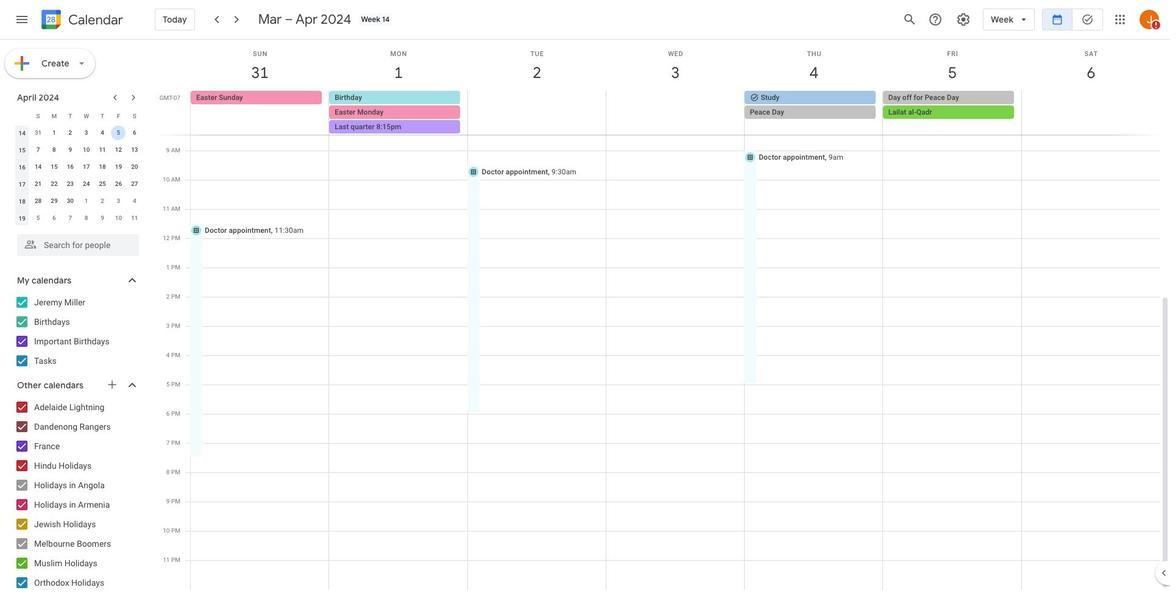 Task type: locate. For each thing, give the bounding box(es) containing it.
24 element
[[79, 177, 94, 191]]

other calendars list
[[2, 398, 151, 590]]

heading
[[66, 13, 123, 27]]

22 element
[[47, 177, 62, 191]]

may 4 element
[[127, 194, 142, 209]]

4 element
[[95, 126, 110, 140]]

29 element
[[47, 194, 62, 209]]

cell
[[329, 91, 468, 135], [468, 91, 606, 135], [606, 91, 745, 135], [745, 91, 883, 135], [883, 91, 1022, 135], [1022, 91, 1161, 135], [111, 124, 127, 141]]

row group inside april 2024 grid
[[14, 124, 143, 227]]

10 element
[[79, 143, 94, 157]]

my calendars list
[[2, 293, 151, 371]]

may 10 element
[[111, 211, 126, 226]]

17 element
[[79, 160, 94, 174]]

april 2024 grid
[[12, 107, 143, 227]]

14 element
[[31, 160, 45, 174]]

7 element
[[31, 143, 45, 157]]

3 element
[[79, 126, 94, 140]]

row
[[185, 91, 1171, 135], [14, 107, 143, 124], [14, 124, 143, 141], [14, 141, 143, 159], [14, 159, 143, 176], [14, 176, 143, 193], [14, 193, 143, 210], [14, 210, 143, 227]]

may 3 element
[[111, 194, 126, 209]]

9 element
[[63, 143, 78, 157]]

main drawer image
[[15, 12, 29, 27]]

None search field
[[0, 229, 151, 256]]

add other calendars image
[[106, 379, 118, 391]]

column header
[[14, 107, 30, 124]]

5 element
[[111, 126, 126, 140]]

grid
[[156, 40, 1171, 590]]

may 1 element
[[79, 194, 94, 209]]

row group
[[14, 124, 143, 227]]



Task type: describe. For each thing, give the bounding box(es) containing it.
26 element
[[111, 177, 126, 191]]

13 element
[[127, 143, 142, 157]]

6 element
[[127, 126, 142, 140]]

may 7 element
[[63, 211, 78, 226]]

may 9 element
[[95, 211, 110, 226]]

15 element
[[47, 160, 62, 174]]

21 element
[[31, 177, 45, 191]]

may 5 element
[[31, 211, 45, 226]]

16 element
[[63, 160, 78, 174]]

1 element
[[47, 126, 62, 140]]

may 8 element
[[79, 211, 94, 226]]

settings menu image
[[957, 12, 972, 27]]

19 element
[[111, 160, 126, 174]]

27 element
[[127, 177, 142, 191]]

11 element
[[95, 143, 110, 157]]

may 6 element
[[47, 211, 62, 226]]

cell inside row group
[[111, 124, 127, 141]]

23 element
[[63, 177, 78, 191]]

heading inside the calendar element
[[66, 13, 123, 27]]

30 element
[[63, 194, 78, 209]]

calendar element
[[39, 7, 123, 34]]

march 31 element
[[31, 126, 45, 140]]

Search for people text field
[[24, 234, 132, 256]]

28 element
[[31, 194, 45, 209]]

2 element
[[63, 126, 78, 140]]

8 element
[[47, 143, 62, 157]]

18 element
[[95, 160, 110, 174]]

12 element
[[111, 143, 126, 157]]

may 11 element
[[127, 211, 142, 226]]

column header inside april 2024 grid
[[14, 107, 30, 124]]

may 2 element
[[95, 194, 110, 209]]

25 element
[[95, 177, 110, 191]]

20 element
[[127, 160, 142, 174]]



Task type: vqa. For each thing, say whether or not it's contained in the screenshot.
29 element
yes



